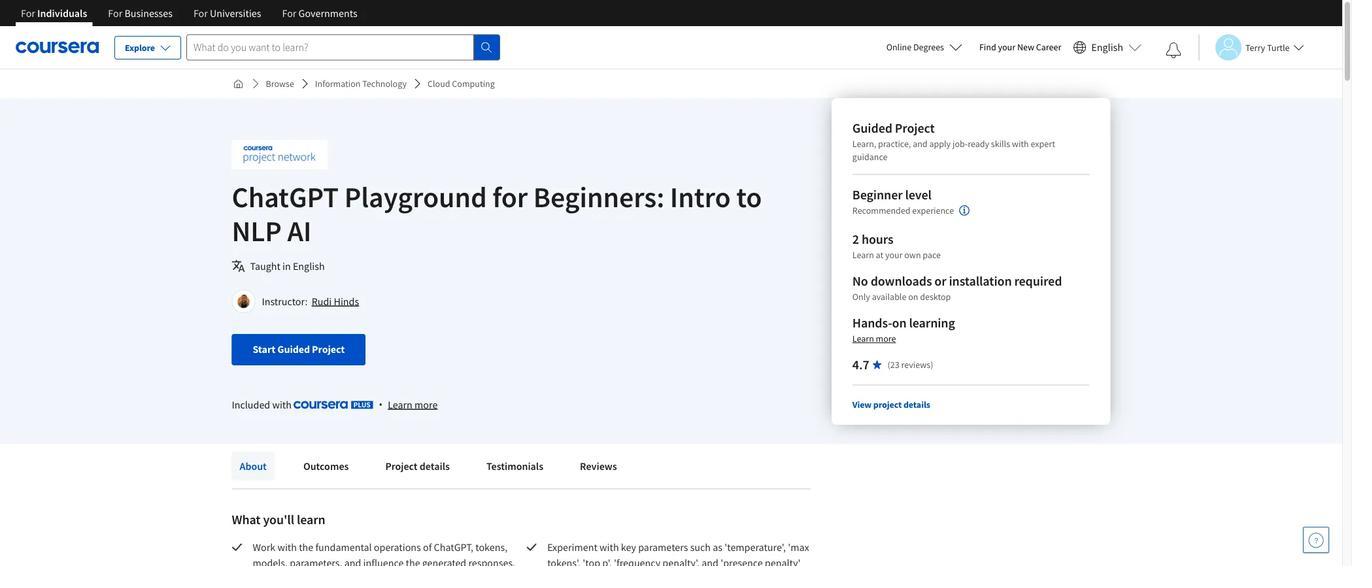 Task type: describe. For each thing, give the bounding box(es) containing it.
taught in english
[[250, 260, 325, 273]]

online degrees button
[[876, 33, 973, 61]]

for for universities
[[194, 7, 208, 20]]

rudi hinds image
[[234, 292, 253, 311]]

more inside hands-on learning learn more
[[876, 333, 896, 345]]

guidance
[[853, 151, 888, 163]]

help center image
[[1309, 532, 1325, 548]]

terry turtle
[[1246, 42, 1290, 53]]

chatgpt,
[[434, 541, 474, 554]]

downloads
[[871, 273, 932, 289]]

project details link
[[378, 452, 458, 481]]

for individuals
[[21, 7, 87, 20]]

2 hours learn at your own pace
[[853, 231, 941, 261]]

only
[[853, 291, 871, 303]]

penalty',
[[663, 557, 700, 567]]

recommended
[[853, 205, 911, 217]]

terry turtle button
[[1199, 34, 1305, 61]]

start guided project
[[253, 343, 345, 356]]

information technology
[[315, 78, 407, 90]]

intro
[[670, 179, 731, 215]]

1 horizontal spatial the
[[406, 557, 420, 567]]

governments
[[299, 7, 358, 20]]

no
[[853, 273, 869, 289]]

find your new career link
[[973, 39, 1068, 56]]

experience
[[913, 205, 955, 217]]

banner navigation
[[10, 0, 368, 36]]

job-
[[953, 138, 968, 150]]

project inside guided project learn, practice, and apply job-ready skills with expert guidance
[[895, 120, 935, 136]]

expert
[[1031, 138, 1056, 150]]

0 vertical spatial the
[[299, 541, 313, 554]]

on inside hands-on learning learn more
[[893, 315, 907, 331]]

at
[[876, 249, 884, 261]]

project
[[874, 399, 902, 411]]

What do you want to learn? text field
[[186, 34, 474, 61]]

learn inside '• learn more'
[[388, 398, 413, 411]]

and inside guided project learn, practice, and apply job-ready skills with expert guidance
[[913, 138, 928, 150]]

nlp
[[232, 213, 282, 249]]

1 horizontal spatial details
[[904, 399, 931, 411]]

reviews)
[[902, 359, 934, 371]]

cloud computing link
[[423, 72, 500, 96]]

what
[[232, 512, 261, 528]]

for businesses
[[108, 7, 173, 20]]

learn
[[297, 512, 326, 528]]

hinds
[[334, 295, 359, 308]]

of
[[423, 541, 432, 554]]

learning
[[910, 315, 956, 331]]

ai
[[287, 213, 312, 249]]

coursera project network image
[[232, 140, 328, 169]]

and inside 'work with the fundamental operations of chatgpt, tokens, models, parameters, and influence the generated responses.'
[[345, 557, 361, 567]]

operations
[[374, 541, 421, 554]]

experiment
[[548, 541, 598, 554]]

you'll
[[263, 512, 294, 528]]

online degrees
[[887, 41, 945, 53]]

fundamental
[[316, 541, 372, 554]]

for for individuals
[[21, 7, 35, 20]]

available
[[872, 291, 907, 303]]

project inside button
[[312, 343, 345, 356]]

'max
[[788, 541, 810, 554]]

about link
[[232, 452, 275, 481]]

p',
[[603, 557, 612, 567]]

instructor:
[[262, 295, 308, 308]]

explore button
[[114, 36, 181, 60]]

information about difficulty level pre-requisites. image
[[960, 205, 970, 216]]

more inside '• learn more'
[[415, 398, 438, 411]]

learn,
[[853, 138, 877, 150]]

influence
[[363, 557, 404, 567]]

reviews
[[580, 460, 617, 473]]

included with
[[232, 398, 294, 411]]

guided inside guided project learn, practice, and apply job-ready skills with expert guidance
[[853, 120, 893, 136]]

what you'll learn
[[232, 512, 326, 528]]

in
[[283, 260, 291, 273]]

playground
[[345, 179, 487, 215]]

and inside experiment with key parameters such as 'temperature', 'max tokens', 'top p', 'frequency penalty', and 'presence penalty
[[702, 557, 719, 567]]

cloud computing
[[428, 78, 495, 90]]

own
[[905, 249, 921, 261]]

4.7
[[853, 357, 870, 373]]

0 horizontal spatial english
[[293, 260, 325, 273]]

details inside project details link
[[420, 460, 450, 473]]

english button
[[1068, 26, 1147, 69]]

tokens',
[[548, 557, 581, 567]]

explore
[[125, 42, 155, 54]]

key
[[621, 541, 636, 554]]

start guided project button
[[232, 334, 366, 366]]

browse link
[[261, 72, 300, 96]]

your inside 2 hours learn at your own pace
[[886, 249, 903, 261]]

rudi
[[312, 295, 332, 308]]

included
[[232, 398, 270, 411]]

view
[[853, 399, 872, 411]]

project details
[[386, 460, 450, 473]]

practice,
[[879, 138, 911, 150]]

beginner
[[853, 187, 903, 203]]

individuals
[[37, 7, 87, 20]]

required
[[1015, 273, 1063, 289]]

level
[[906, 187, 932, 203]]

or
[[935, 273, 947, 289]]

guided project learn, practice, and apply job-ready skills with expert guidance
[[853, 120, 1056, 163]]

reviews link
[[572, 452, 625, 481]]

•
[[379, 398, 383, 412]]



Task type: vqa. For each thing, say whether or not it's contained in the screenshot.
Required
yes



Task type: locate. For each thing, give the bounding box(es) containing it.
for for businesses
[[108, 7, 122, 20]]

0 horizontal spatial on
[[893, 315, 907, 331]]

guided up learn,
[[853, 120, 893, 136]]

2 horizontal spatial and
[[913, 138, 928, 150]]

coursera plus image
[[294, 401, 374, 409]]

with for included with
[[272, 398, 292, 411]]

ready
[[968, 138, 990, 150]]

hands-on learning learn more
[[853, 315, 956, 345]]

0 vertical spatial on
[[909, 291, 919, 303]]

learn more link for learn
[[388, 397, 438, 413]]

1 horizontal spatial guided
[[853, 120, 893, 136]]

1 horizontal spatial on
[[909, 291, 919, 303]]

learn more link right •
[[388, 397, 438, 413]]

learn more link down hands-
[[853, 333, 896, 345]]

generated
[[422, 557, 467, 567]]

guided inside button
[[278, 343, 310, 356]]

1 horizontal spatial and
[[702, 557, 719, 567]]

with inside 'work with the fundamental operations of chatgpt, tokens, models, parameters, and influence the generated responses.'
[[278, 541, 297, 554]]

as
[[713, 541, 723, 554]]

learn down hands-
[[853, 333, 874, 345]]

0 vertical spatial project
[[895, 120, 935, 136]]

your
[[999, 41, 1016, 53], [886, 249, 903, 261]]

learn inside hands-on learning learn more
[[853, 333, 874, 345]]

desktop
[[921, 291, 951, 303]]

for
[[21, 7, 35, 20], [108, 7, 122, 20], [194, 7, 208, 20], [282, 7, 297, 20]]

1 vertical spatial learn
[[853, 333, 874, 345]]

no downloads or installation required only available on desktop
[[853, 273, 1063, 303]]

tokens,
[[476, 541, 508, 554]]

on down downloads
[[909, 291, 919, 303]]

coursera image
[[16, 37, 99, 58]]

• learn more
[[379, 398, 438, 412]]

new
[[1018, 41, 1035, 53]]

0 horizontal spatial and
[[345, 557, 361, 567]]

1 horizontal spatial your
[[999, 41, 1016, 53]]

hands-
[[853, 315, 893, 331]]

2
[[853, 231, 860, 248]]

with right included
[[272, 398, 292, 411]]

0 horizontal spatial more
[[415, 398, 438, 411]]

the
[[299, 541, 313, 554], [406, 557, 420, 567]]

(23 reviews)
[[888, 359, 934, 371]]

0 vertical spatial your
[[999, 41, 1016, 53]]

on inside 'no downloads or installation required only available on desktop'
[[909, 291, 919, 303]]

your right find
[[999, 41, 1016, 53]]

project down '• learn more'
[[386, 460, 418, 473]]

taught
[[250, 260, 281, 273]]

on down available
[[893, 315, 907, 331]]

0 vertical spatial more
[[876, 333, 896, 345]]

degrees
[[914, 41, 945, 53]]

for governments
[[282, 7, 358, 20]]

guided
[[853, 120, 893, 136], [278, 343, 310, 356]]

1 vertical spatial your
[[886, 249, 903, 261]]

'presence
[[721, 557, 763, 567]]

with for work with the fundamental operations of chatgpt, tokens, models, parameters, and influence the generated responses.
[[278, 541, 297, 554]]

technology
[[363, 78, 407, 90]]

with right skills
[[1013, 138, 1029, 150]]

english
[[1092, 41, 1124, 54], [293, 260, 325, 273]]

project
[[895, 120, 935, 136], [312, 343, 345, 356], [386, 460, 418, 473]]

testimonials link
[[479, 452, 552, 481]]

learn right •
[[388, 398, 413, 411]]

1 vertical spatial more
[[415, 398, 438, 411]]

for
[[493, 179, 528, 215]]

0 vertical spatial english
[[1092, 41, 1124, 54]]

0 horizontal spatial project
[[312, 343, 345, 356]]

start
[[253, 343, 276, 356]]

learn more link
[[853, 333, 896, 345], [388, 397, 438, 413]]

for left businesses
[[108, 7, 122, 20]]

find your new career
[[980, 41, 1062, 53]]

terry
[[1246, 42, 1266, 53]]

learn left "at"
[[853, 249, 874, 261]]

1 horizontal spatial learn more link
[[853, 333, 896, 345]]

models,
[[253, 557, 288, 567]]

1 vertical spatial guided
[[278, 343, 310, 356]]

0 horizontal spatial details
[[420, 460, 450, 473]]

with up p',
[[600, 541, 619, 554]]

browse
[[266, 78, 294, 90]]

your right "at"
[[886, 249, 903, 261]]

2 vertical spatial learn
[[388, 398, 413, 411]]

1 vertical spatial project
[[312, 343, 345, 356]]

english inside button
[[1092, 41, 1124, 54]]

and down fundamental
[[345, 557, 361, 567]]

None search field
[[186, 34, 500, 61]]

learn
[[853, 249, 874, 261], [853, 333, 874, 345], [388, 398, 413, 411]]

1 horizontal spatial more
[[876, 333, 896, 345]]

with up models,
[[278, 541, 297, 554]]

0 horizontal spatial your
[[886, 249, 903, 261]]

installation
[[949, 273, 1012, 289]]

1 vertical spatial the
[[406, 557, 420, 567]]

0 vertical spatial learn more link
[[853, 333, 896, 345]]

information technology link
[[310, 72, 412, 96]]

work
[[253, 541, 276, 554]]

chatgpt playground for beginners: intro to nlp ai
[[232, 179, 762, 249]]

details
[[904, 399, 931, 411], [420, 460, 450, 473]]

rudi hinds link
[[312, 295, 359, 308]]

outcomes link
[[296, 452, 357, 481]]

instructor: rudi hinds
[[262, 295, 359, 308]]

with
[[1013, 138, 1029, 150], [272, 398, 292, 411], [278, 541, 297, 554], [600, 541, 619, 554]]

pace
[[923, 249, 941, 261]]

the down operations
[[406, 557, 420, 567]]

english right career
[[1092, 41, 1124, 54]]

cloud
[[428, 78, 450, 90]]

businesses
[[125, 7, 173, 20]]

and down as
[[702, 557, 719, 567]]

computing
[[452, 78, 495, 90]]

1 horizontal spatial english
[[1092, 41, 1124, 54]]

parameters
[[639, 541, 688, 554]]

more
[[876, 333, 896, 345], [415, 398, 438, 411]]

2 for from the left
[[108, 7, 122, 20]]

guided right start
[[278, 343, 310, 356]]

home image
[[233, 78, 244, 89]]

1 for from the left
[[21, 7, 35, 20]]

view project details
[[853, 399, 931, 411]]

experiment with key parameters such as 'temperature', 'max tokens', 'top p', 'frequency penalty', and 'presence penalty
[[548, 541, 812, 567]]

0 horizontal spatial the
[[299, 541, 313, 554]]

responses.
[[469, 557, 516, 567]]

0 vertical spatial guided
[[853, 120, 893, 136]]

'top
[[583, 557, 601, 567]]

for left governments
[[282, 7, 297, 20]]

beginner level
[[853, 187, 932, 203]]

3 for from the left
[[194, 7, 208, 20]]

find
[[980, 41, 997, 53]]

project down rudi
[[312, 343, 345, 356]]

work with the fundamental operations of chatgpt, tokens, models, parameters, and influence the generated responses.
[[253, 541, 516, 567]]

project up practice, at the right top of the page
[[895, 120, 935, 136]]

1 horizontal spatial project
[[386, 460, 418, 473]]

the up parameters,
[[299, 541, 313, 554]]

learn inside 2 hours learn at your own pace
[[853, 249, 874, 261]]

with inside experiment with key parameters such as 'temperature', 'max tokens', 'top p', 'frequency penalty', and 'presence penalty
[[600, 541, 619, 554]]

with inside guided project learn, practice, and apply job-ready skills with expert guidance
[[1013, 138, 1029, 150]]

learn more link for on
[[853, 333, 896, 345]]

4 for from the left
[[282, 7, 297, 20]]

0 horizontal spatial guided
[[278, 343, 310, 356]]

to
[[737, 179, 762, 215]]

with for experiment with key parameters such as 'temperature', 'max tokens', 'top p', 'frequency penalty', and 'presence penalty
[[600, 541, 619, 554]]

0 horizontal spatial learn more link
[[388, 397, 438, 413]]

show notifications image
[[1166, 43, 1182, 58]]

turtle
[[1268, 42, 1290, 53]]

more down hands-
[[876, 333, 896, 345]]

recommended experience
[[853, 205, 955, 217]]

1 vertical spatial on
[[893, 315, 907, 331]]

for left individuals
[[21, 7, 35, 20]]

on
[[909, 291, 919, 303], [893, 315, 907, 331]]

such
[[691, 541, 711, 554]]

career
[[1037, 41, 1062, 53]]

more right •
[[415, 398, 438, 411]]

1 vertical spatial learn more link
[[388, 397, 438, 413]]

outcomes
[[303, 460, 349, 473]]

0 vertical spatial learn
[[853, 249, 874, 261]]

for for governments
[[282, 7, 297, 20]]

1 vertical spatial details
[[420, 460, 450, 473]]

for left universities
[[194, 7, 208, 20]]

0 vertical spatial details
[[904, 399, 931, 411]]

2 horizontal spatial project
[[895, 120, 935, 136]]

2 vertical spatial project
[[386, 460, 418, 473]]

1 vertical spatial english
[[293, 260, 325, 273]]

online
[[887, 41, 912, 53]]

english right in
[[293, 260, 325, 273]]

information
[[315, 78, 361, 90]]

and left the apply
[[913, 138, 928, 150]]



